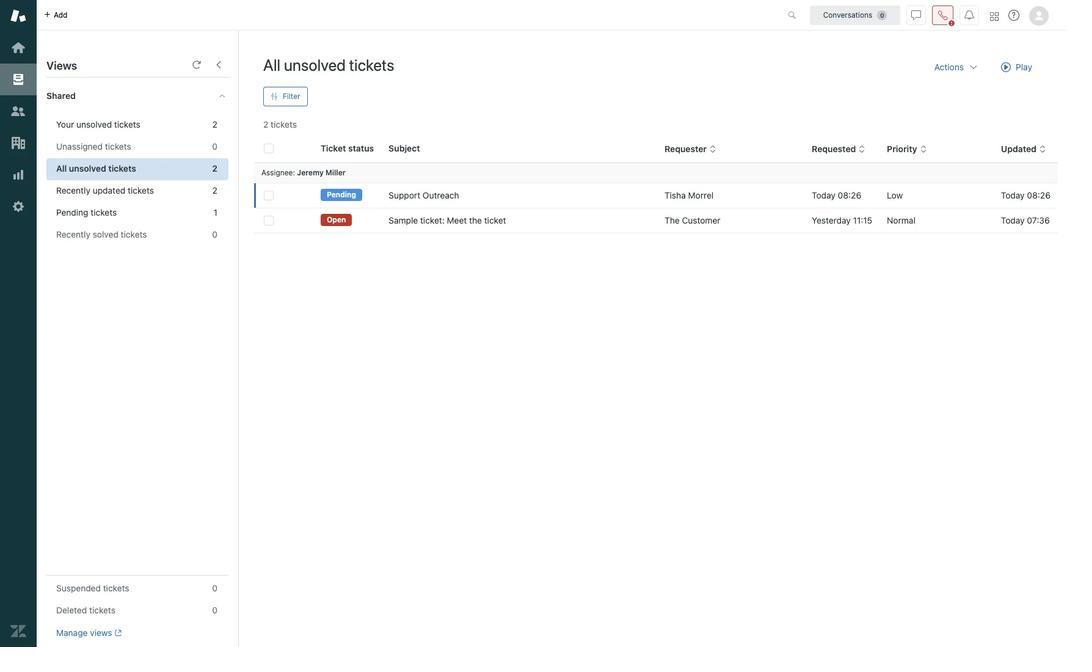 Task type: vqa. For each thing, say whether or not it's contained in the screenshot.
Play button
yes



Task type: locate. For each thing, give the bounding box(es) containing it.
zendesk image
[[10, 624, 26, 639]]

deleted tickets
[[56, 605, 115, 616]]

your unsolved tickets
[[56, 119, 140, 130]]

2 row from the top
[[254, 208, 1059, 233]]

1 vertical spatial pending
[[56, 207, 88, 218]]

customers image
[[10, 103, 26, 119]]

open
[[327, 215, 346, 225]]

0 vertical spatial all unsolved tickets
[[263, 56, 395, 74]]

manage
[[56, 628, 88, 638]]

recently down pending tickets
[[56, 229, 90, 240]]

0 horizontal spatial today 08:26
[[813, 190, 862, 201]]

1 vertical spatial recently
[[56, 229, 90, 240]]

0 vertical spatial pending
[[327, 190, 356, 199]]

play button
[[992, 55, 1044, 79]]

unsolved down unassigned tickets
[[69, 163, 106, 174]]

normal
[[888, 215, 916, 226]]

low
[[888, 190, 904, 201]]

1 recently from the top
[[56, 185, 90, 196]]

all down unassigned
[[56, 163, 67, 174]]

today up yesterday
[[813, 190, 836, 201]]

add
[[54, 10, 68, 19]]

08:26
[[838, 190, 862, 201], [1028, 190, 1051, 201]]

updated
[[1002, 144, 1037, 154]]

0 for unassigned tickets
[[212, 141, 218, 152]]

1 horizontal spatial pending
[[327, 190, 356, 199]]

1 horizontal spatial all
[[263, 56, 281, 74]]

status
[[348, 143, 374, 153]]

assignee:
[[262, 168, 295, 177]]

today up today 07:36
[[1002, 190, 1026, 201]]

tickets
[[349, 56, 395, 74], [114, 119, 140, 130], [271, 119, 297, 130], [105, 141, 131, 152], [108, 163, 136, 174], [128, 185, 154, 196], [91, 207, 117, 218], [121, 229, 147, 240], [103, 583, 129, 594], [89, 605, 115, 616]]

conversations button
[[811, 5, 901, 25]]

2 recently from the top
[[56, 229, 90, 240]]

shared button
[[37, 78, 206, 114]]

1 horizontal spatial all unsolved tickets
[[263, 56, 395, 74]]

all unsolved tickets up filter on the top left of the page
[[263, 56, 395, 74]]

0 vertical spatial unsolved
[[284, 56, 346, 74]]

1 vertical spatial all
[[56, 163, 67, 174]]

0 horizontal spatial pending
[[56, 207, 88, 218]]

row up the
[[254, 183, 1059, 208]]

08:26 up the yesterday 11:15
[[838, 190, 862, 201]]

today
[[813, 190, 836, 201], [1002, 190, 1026, 201], [1002, 215, 1026, 226]]

unsolved up unassigned tickets
[[76, 119, 112, 130]]

unsolved
[[284, 56, 346, 74], [76, 119, 112, 130], [69, 163, 106, 174]]

today 08:26 up today 07:36
[[1002, 190, 1051, 201]]

today 08:26 up yesterday
[[813, 190, 862, 201]]

today 08:26
[[813, 190, 862, 201], [1002, 190, 1051, 201]]

08:26 up 07:36
[[1028, 190, 1051, 201]]

0 vertical spatial recently
[[56, 185, 90, 196]]

pending up recently solved tickets
[[56, 207, 88, 218]]

sample ticket: meet the ticket
[[389, 215, 507, 226]]

3 0 from the top
[[212, 583, 218, 594]]

2
[[213, 119, 218, 130], [263, 119, 269, 130], [212, 163, 218, 174], [213, 185, 218, 196]]

subject
[[389, 143, 420, 153]]

actions button
[[925, 55, 989, 79]]

deleted
[[56, 605, 87, 616]]

recently
[[56, 185, 90, 196], [56, 229, 90, 240]]

0
[[212, 141, 218, 152], [212, 229, 218, 240], [212, 583, 218, 594], [212, 605, 218, 616]]

pending
[[327, 190, 356, 199], [56, 207, 88, 218]]

organizations image
[[10, 135, 26, 151]]

1 horizontal spatial today 08:26
[[1002, 190, 1051, 201]]

main element
[[0, 0, 37, 647]]

1 0 from the top
[[212, 141, 218, 152]]

add button
[[37, 0, 75, 30]]

row down 'tisha'
[[254, 208, 1059, 233]]

collapse views pane image
[[214, 60, 224, 70]]

sample ticket: meet the ticket link
[[389, 215, 507, 227]]

all unsolved tickets down unassigned tickets
[[56, 163, 136, 174]]

4 0 from the top
[[212, 605, 218, 616]]

1 row from the top
[[254, 183, 1059, 208]]

shared
[[46, 90, 76, 101]]

jeremy
[[297, 168, 324, 177]]

1 horizontal spatial 08:26
[[1028, 190, 1051, 201]]

2 08:26 from the left
[[1028, 190, 1051, 201]]

0 horizontal spatial 08:26
[[838, 190, 862, 201]]

pending inside row
[[327, 190, 356, 199]]

0 vertical spatial all
[[263, 56, 281, 74]]

pending down miller
[[327, 190, 356, 199]]

all unsolved tickets
[[263, 56, 395, 74], [56, 163, 136, 174]]

ticket:
[[421, 215, 445, 226]]

all
[[263, 56, 281, 74], [56, 163, 67, 174]]

the customer
[[665, 215, 721, 226]]

morrel
[[689, 190, 714, 201]]

admin image
[[10, 199, 26, 215]]

07:36
[[1028, 215, 1051, 226]]

tisha morrel
[[665, 190, 714, 201]]

recently for recently updated tickets
[[56, 185, 90, 196]]

0 for deleted tickets
[[212, 605, 218, 616]]

tisha
[[665, 190, 686, 201]]

requested
[[813, 144, 857, 154]]

today left 07:36
[[1002, 215, 1026, 226]]

today for low
[[1002, 190, 1026, 201]]

assignee: jeremy miller
[[262, 168, 346, 177]]

all up filter button
[[263, 56, 281, 74]]

meet
[[447, 215, 467, 226]]

recently up pending tickets
[[56, 185, 90, 196]]

unsolved up filter on the top left of the page
[[284, 56, 346, 74]]

button displays agent's chat status as invisible. image
[[912, 10, 922, 20]]

2 0 from the top
[[212, 229, 218, 240]]

1 today 08:26 from the left
[[813, 190, 862, 201]]

pending for pending tickets
[[56, 207, 88, 218]]

reporting image
[[10, 167, 26, 183]]

views
[[90, 628, 112, 638]]

unassigned tickets
[[56, 141, 131, 152]]

pending tickets
[[56, 207, 117, 218]]

views image
[[10, 72, 26, 87]]

2 for recently updated tickets
[[213, 185, 218, 196]]

recently for recently solved tickets
[[56, 229, 90, 240]]

row
[[254, 183, 1059, 208], [254, 208, 1059, 233]]

2 for your unsolved tickets
[[213, 119, 218, 130]]

updated button
[[1002, 144, 1047, 155]]

priority
[[888, 144, 918, 154]]

0 horizontal spatial all unsolved tickets
[[56, 163, 136, 174]]

2 today 08:26 from the left
[[1002, 190, 1051, 201]]



Task type: describe. For each thing, give the bounding box(es) containing it.
zendesk support image
[[10, 8, 26, 24]]

the
[[470, 215, 482, 226]]

2 tickets
[[263, 119, 297, 130]]

your
[[56, 119, 74, 130]]

pending for pending
[[327, 190, 356, 199]]

notifications image
[[965, 10, 975, 20]]

row containing sample ticket: meet the ticket
[[254, 208, 1059, 233]]

yesterday
[[813, 215, 851, 226]]

row containing support outreach
[[254, 183, 1059, 208]]

play
[[1017, 62, 1033, 72]]

manage views
[[56, 628, 112, 638]]

miller
[[326, 168, 346, 177]]

filter button
[[263, 87, 308, 106]]

0 for recently solved tickets
[[212, 229, 218, 240]]

suspended
[[56, 583, 101, 594]]

get help image
[[1009, 10, 1020, 21]]

11:15
[[854, 215, 873, 226]]

(opens in a new tab) image
[[112, 630, 122, 637]]

the
[[665, 215, 680, 226]]

1 08:26 from the left
[[838, 190, 862, 201]]

1 vertical spatial unsolved
[[76, 119, 112, 130]]

support outreach link
[[389, 190, 460, 202]]

requested button
[[813, 144, 866, 155]]

support outreach
[[389, 190, 460, 201]]

solved
[[93, 229, 119, 240]]

requester
[[665, 144, 707, 154]]

outreach
[[423, 190, 460, 201]]

today 07:36
[[1002, 215, 1051, 226]]

filter
[[283, 92, 301, 101]]

today for normal
[[1002, 215, 1026, 226]]

recently updated tickets
[[56, 185, 154, 196]]

2 vertical spatial unsolved
[[69, 163, 106, 174]]

0 for suspended tickets
[[212, 583, 218, 594]]

suspended tickets
[[56, 583, 129, 594]]

1 vertical spatial all unsolved tickets
[[56, 163, 136, 174]]

updated
[[93, 185, 126, 196]]

ticket status
[[321, 143, 374, 153]]

yesterday 11:15
[[813, 215, 873, 226]]

support
[[389, 190, 421, 201]]

ticket
[[321, 143, 346, 153]]

recently solved tickets
[[56, 229, 147, 240]]

2 for all unsolved tickets
[[212, 163, 218, 174]]

unassigned
[[56, 141, 103, 152]]

zendesk products image
[[991, 12, 999, 20]]

0 horizontal spatial all
[[56, 163, 67, 174]]

views
[[46, 59, 77, 72]]

ticket
[[485, 215, 507, 226]]

get started image
[[10, 40, 26, 56]]

priority button
[[888, 144, 928, 155]]

customer
[[683, 215, 721, 226]]

sample
[[389, 215, 418, 226]]

manage views link
[[56, 628, 122, 639]]

conversations
[[824, 10, 873, 19]]

refresh views pane image
[[192, 60, 202, 70]]

actions
[[935, 62, 965, 72]]

1
[[214, 207, 218, 218]]

shared heading
[[37, 78, 238, 114]]

requester button
[[665, 144, 717, 155]]



